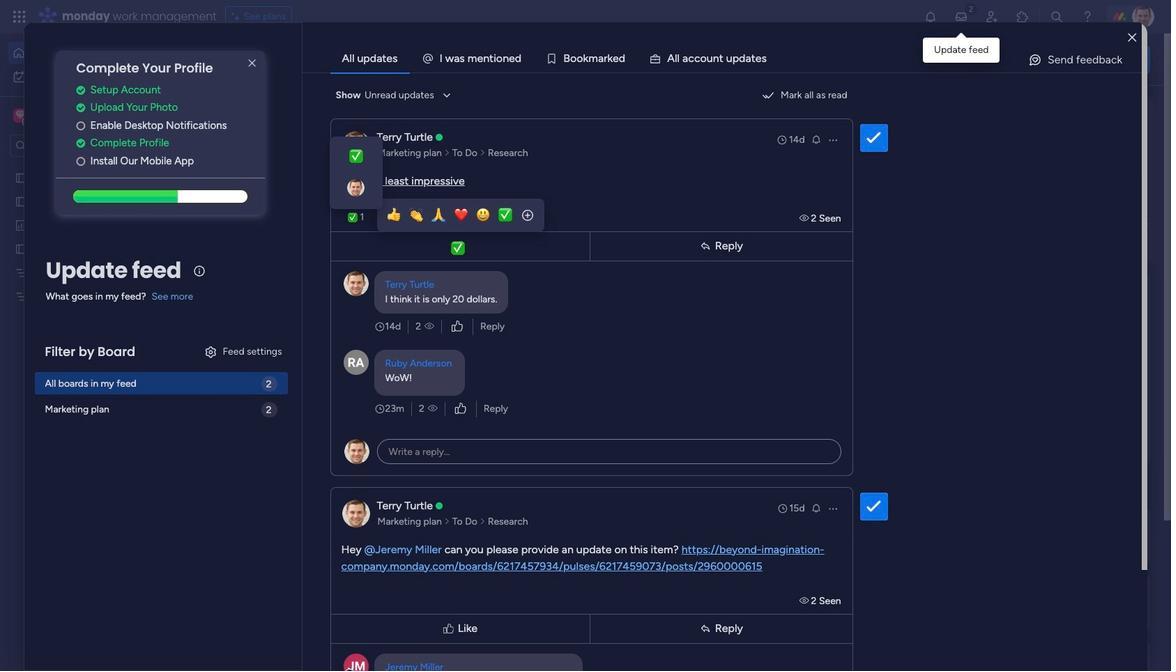 Task type: vqa. For each thing, say whether or not it's contained in the screenshot.
angle down "icon"
no



Task type: locate. For each thing, give the bounding box(es) containing it.
1 check circle image from the top
[[76, 103, 85, 113]]

slider arrow image for reminder icon related to options image
[[444, 515, 450, 529]]

options image
[[828, 503, 839, 514]]

1 vertical spatial check circle image
[[76, 138, 85, 149]]

list box
[[0, 163, 178, 496]]

see plans image
[[231, 9, 244, 24]]

0 vertical spatial v2 like image
[[452, 319, 463, 334]]

public board image down public dashboard icon
[[15, 242, 28, 255]]

1 vertical spatial v2 like image
[[455, 401, 466, 417]]

public board image
[[15, 171, 28, 184], [15, 195, 28, 208], [461, 255, 476, 270]]

check circle image
[[76, 85, 85, 95]]

slider arrow image
[[444, 146, 450, 160], [480, 146, 486, 160], [444, 515, 450, 529]]

reminder image for options icon
[[811, 134, 822, 145]]

reminder image left options image
[[811, 503, 822, 514]]

0 vertical spatial v2 seen image
[[800, 212, 812, 224]]

v2 like image
[[452, 319, 463, 334], [455, 401, 466, 417]]

0 horizontal spatial public board image
[[15, 242, 28, 255]]

2 check circle image from the top
[[76, 138, 85, 149]]

1 horizontal spatial public board image
[[689, 255, 704, 270]]

public board image
[[15, 242, 28, 255], [689, 255, 704, 270]]

contact sales element
[[942, 642, 1151, 672]]

2 reminder image from the top
[[811, 503, 822, 514]]

option
[[8, 42, 169, 64], [8, 66, 169, 88], [0, 165, 178, 168]]

workspace image
[[13, 108, 27, 123], [15, 108, 25, 123]]

v2 seen image
[[800, 212, 812, 224], [428, 402, 438, 416], [800, 595, 812, 607]]

1 vertical spatial public board image
[[15, 195, 28, 208]]

option up workspace selection element
[[8, 66, 169, 88]]

2 workspace image from the left
[[15, 108, 25, 123]]

0 vertical spatial reminder image
[[811, 134, 822, 145]]

1 workspace image from the left
[[13, 108, 27, 123]]

v2 bolt switch image
[[1062, 52, 1070, 67]]

option down search in workspace field
[[0, 165, 178, 168]]

check circle image
[[76, 103, 85, 113], [76, 138, 85, 149]]

Search in workspace field
[[29, 138, 116, 154]]

v2 user feedback image
[[953, 52, 963, 67]]

check circle image up circle o icon
[[76, 138, 85, 149]]

add to favorites image
[[414, 255, 428, 269]]

2 vertical spatial option
[[0, 165, 178, 168]]

getting started element
[[942, 508, 1151, 564]]

tab
[[330, 45, 410, 73]]

check circle image up circle o image
[[76, 103, 85, 113]]

select product image
[[13, 10, 27, 24]]

monday marketplace image
[[1016, 10, 1030, 24]]

option up check circle image
[[8, 42, 169, 64]]

v2 like image for v2 seen image
[[452, 319, 463, 334]]

close image
[[1129, 32, 1137, 43]]

public board image right add to favorites image
[[689, 255, 704, 270]]

tab list
[[330, 45, 1143, 73]]

0 vertical spatial check circle image
[[76, 103, 85, 113]]

1 vertical spatial reminder image
[[811, 503, 822, 514]]

reminder image left options icon
[[811, 134, 822, 145]]

notifications image
[[924, 10, 938, 24]]

reminder image
[[811, 134, 822, 145], [811, 503, 822, 514]]

slider arrow image
[[480, 515, 486, 529]]

1 reminder image from the top
[[811, 134, 822, 145]]



Task type: describe. For each thing, give the bounding box(es) containing it.
invite members image
[[986, 10, 999, 24]]

2 element
[[356, 525, 373, 542]]

add to favorites image
[[642, 255, 656, 269]]

2 image
[[965, 1, 978, 16]]

search everything image
[[1050, 10, 1064, 24]]

circle o image
[[76, 156, 85, 167]]

0 vertical spatial public board image
[[15, 171, 28, 184]]

dapulse x slim image
[[1130, 101, 1147, 118]]

circle o image
[[76, 121, 85, 131]]

give feedback image
[[1029, 53, 1043, 67]]

terry turtle image
[[1133, 6, 1155, 28]]

slider arrow image for reminder icon associated with options icon
[[444, 146, 450, 160]]

2 vertical spatial v2 seen image
[[800, 595, 812, 607]]

1 vertical spatial v2 seen image
[[428, 402, 438, 416]]

templates image image
[[954, 281, 1138, 377]]

v2 like image for the middle v2 seen icon
[[455, 401, 466, 417]]

0 vertical spatial option
[[8, 42, 169, 64]]

workspace selection element
[[13, 107, 116, 126]]

help center element
[[942, 575, 1151, 631]]

2 vertical spatial public board image
[[461, 255, 476, 270]]

public dashboard image
[[15, 218, 28, 232]]

close recently visited image
[[216, 114, 232, 130]]

reminder image for options image
[[811, 503, 822, 514]]

remove from favorites image
[[414, 426, 428, 440]]

v2 seen image
[[425, 320, 435, 334]]

1 vertical spatial option
[[8, 66, 169, 88]]

help image
[[1081, 10, 1095, 24]]

options image
[[828, 134, 839, 145]]

update feed image
[[955, 10, 969, 24]]

quick search results list box
[[216, 130, 908, 486]]

dapulse x slim image
[[244, 55, 261, 72]]



